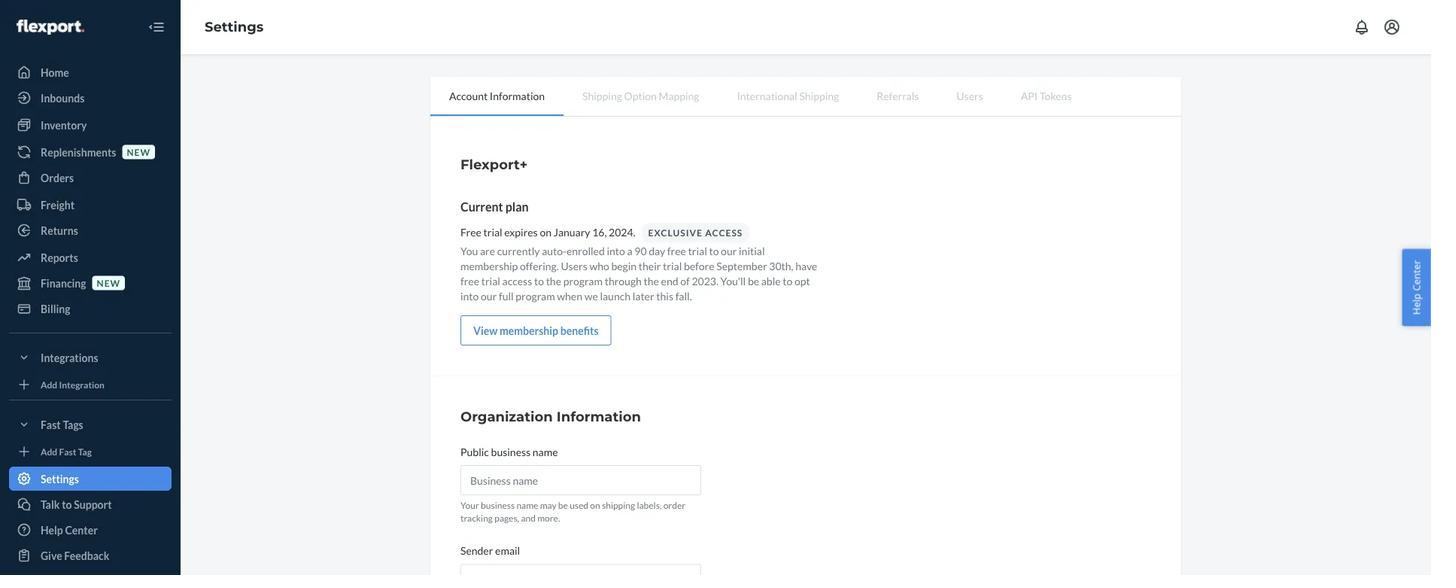 Task type: describe. For each thing, give the bounding box(es) containing it.
we
[[585, 289, 598, 302]]

end
[[661, 274, 679, 287]]

add for add integration
[[41, 379, 57, 390]]

this
[[657, 289, 674, 302]]

1 vertical spatial settings link
[[9, 467, 172, 491]]

home link
[[9, 60, 172, 84]]

view membership benefits button
[[461, 315, 612, 346]]

2023.
[[692, 274, 719, 287]]

talk
[[41, 498, 60, 511]]

referrals tab
[[858, 77, 938, 114]]

add fast tag
[[41, 446, 92, 457]]

30th,
[[770, 259, 794, 272]]

new for replenishments
[[127, 146, 151, 157]]

freight link
[[9, 193, 172, 217]]

inbounds link
[[9, 86, 172, 110]]

reports link
[[9, 245, 172, 269]]

inventory link
[[9, 113, 172, 137]]

enrolled
[[567, 244, 605, 257]]

their
[[639, 259, 661, 272]]

financing
[[41, 277, 86, 289]]

center inside button
[[1410, 260, 1424, 291]]

fast tags button
[[9, 413, 172, 437]]

membership inside view membership benefits button
[[500, 324, 559, 337]]

flexport+
[[461, 156, 528, 172]]

mapping
[[659, 89, 700, 102]]

initial
[[739, 244, 765, 257]]

0 horizontal spatial help center
[[41, 524, 98, 536]]

benefits
[[561, 324, 599, 337]]

1 vertical spatial into
[[461, 289, 479, 302]]

orders link
[[9, 166, 172, 190]]

view
[[473, 324, 498, 337]]

when
[[557, 289, 583, 302]]

new for financing
[[97, 277, 120, 288]]

to left opt
[[783, 274, 793, 287]]

tab list containing account information
[[431, 77, 1182, 117]]

feedback
[[64, 549, 109, 562]]

name for your business name may be used on shipping labels, order tracking pages, and more.
[[517, 500, 538, 511]]

open account menu image
[[1384, 18, 1402, 36]]

more.
[[538, 513, 560, 524]]

0 vertical spatial free
[[668, 244, 686, 257]]

organization
[[461, 408, 553, 425]]

give feedback
[[41, 549, 109, 562]]

users tab
[[938, 77, 1002, 114]]

add integration link
[[9, 376, 172, 394]]

who
[[590, 259, 610, 272]]

trial up before at the left
[[688, 244, 707, 257]]

billing
[[41, 302, 70, 315]]

be inside your business name may be used on shipping labels, order tracking pages, and more.
[[558, 500, 568, 511]]

fast inside the fast tags dropdown button
[[41, 418, 61, 431]]

you are currently auto-enrolled into a 90 day free trial to our initial membership offering. users who begin their trial before september 30th, have free trial access to the program through the end of 2023. you'll be able to opt into our full program when we launch later this fall.
[[461, 244, 818, 302]]

api tokens
[[1021, 89, 1072, 102]]

and
[[521, 513, 536, 524]]

sender
[[461, 544, 493, 557]]

fast tags
[[41, 418, 83, 431]]

help center inside button
[[1410, 260, 1424, 315]]

information for organization information
[[557, 408, 641, 425]]

business for public
[[491, 445, 531, 458]]

through
[[605, 274, 642, 287]]

current plan
[[461, 199, 529, 214]]

help inside button
[[1410, 294, 1424, 315]]

Business name text field
[[461, 465, 702, 495]]

access
[[706, 227, 743, 238]]

tokens
[[1040, 89, 1072, 102]]

to down offering.
[[534, 274, 544, 287]]

0 vertical spatial into
[[607, 244, 625, 257]]

trial up end
[[663, 259, 682, 272]]

public
[[461, 445, 489, 458]]

to down access
[[709, 244, 719, 257]]

api tokens tab
[[1002, 77, 1091, 114]]

free trial expires on january 16, 2024.
[[461, 225, 636, 238]]

tags
[[63, 418, 83, 431]]

0 vertical spatial on
[[540, 225, 552, 238]]

users inside tab
[[957, 89, 984, 102]]

later
[[633, 289, 655, 302]]

auto-
[[542, 244, 567, 257]]

fall.
[[676, 289, 692, 302]]

before
[[684, 259, 715, 272]]

close navigation image
[[148, 18, 166, 36]]

freight
[[41, 198, 75, 211]]

add fast tag link
[[9, 443, 172, 461]]

option
[[624, 89, 657, 102]]

90
[[635, 244, 647, 257]]

exclusive access
[[649, 227, 743, 238]]

exclusive
[[649, 227, 703, 238]]

sender email
[[461, 544, 520, 557]]

begin
[[612, 259, 637, 272]]

january
[[554, 225, 590, 238]]

view membership benefits
[[473, 324, 599, 337]]

orders
[[41, 171, 74, 184]]

0 horizontal spatial our
[[481, 289, 497, 302]]

account information tab
[[431, 77, 564, 116]]

talk to support
[[41, 498, 112, 511]]

1 horizontal spatial our
[[721, 244, 737, 257]]

returns
[[41, 224, 78, 237]]

Email address text field
[[461, 564, 702, 575]]

trial up full
[[482, 274, 500, 287]]

0 horizontal spatial program
[[516, 289, 555, 302]]

shipping
[[602, 500, 635, 511]]

16,
[[593, 225, 607, 238]]

international shipping tab
[[718, 77, 858, 114]]

day
[[649, 244, 666, 257]]

of
[[681, 274, 690, 287]]

business for your
[[481, 500, 515, 511]]

tracking
[[461, 513, 493, 524]]

account information
[[449, 89, 545, 102]]



Task type: vqa. For each thing, say whether or not it's contained in the screenshot.
Catalog
no



Task type: locate. For each thing, give the bounding box(es) containing it.
0 horizontal spatial help
[[41, 524, 63, 536]]

users left api
[[957, 89, 984, 102]]

1 vertical spatial information
[[557, 408, 641, 425]]

integrations button
[[9, 346, 172, 370]]

program down access
[[516, 289, 555, 302]]

0 horizontal spatial new
[[97, 277, 120, 288]]

1 horizontal spatial shipping
[[800, 89, 839, 102]]

be left able
[[748, 274, 760, 287]]

1 vertical spatial be
[[558, 500, 568, 511]]

may
[[540, 500, 557, 511]]

name inside your business name may be used on shipping labels, order tracking pages, and more.
[[517, 500, 538, 511]]

information up business name text box
[[557, 408, 641, 425]]

fast
[[41, 418, 61, 431], [59, 446, 76, 457]]

open notifications image
[[1353, 18, 1372, 36]]

1 horizontal spatial on
[[590, 500, 600, 511]]

information right account
[[490, 89, 545, 102]]

organization information
[[461, 408, 641, 425]]

labels,
[[637, 500, 662, 511]]

0 vertical spatial users
[[957, 89, 984, 102]]

trial up are
[[484, 225, 503, 238]]

you'll
[[721, 274, 746, 287]]

referrals
[[877, 89, 919, 102]]

business down "organization"
[[491, 445, 531, 458]]

name for public business name
[[533, 445, 558, 458]]

1 vertical spatial our
[[481, 289, 497, 302]]

1 vertical spatial name
[[517, 500, 538, 511]]

0 vertical spatial program
[[564, 274, 603, 287]]

be right may on the left bottom of page
[[558, 500, 568, 511]]

email
[[495, 544, 520, 557]]

1 vertical spatial new
[[97, 277, 120, 288]]

shipping left 'option'
[[583, 89, 622, 102]]

account
[[449, 89, 488, 102]]

1 shipping from the left
[[583, 89, 622, 102]]

opt
[[795, 274, 811, 287]]

0 vertical spatial add
[[41, 379, 57, 390]]

2 add from the top
[[41, 446, 57, 457]]

to inside button
[[62, 498, 72, 511]]

tag
[[78, 446, 92, 457]]

0 vertical spatial be
[[748, 274, 760, 287]]

0 vertical spatial our
[[721, 244, 737, 257]]

our left full
[[481, 289, 497, 302]]

home
[[41, 66, 69, 79]]

our down access
[[721, 244, 737, 257]]

1 horizontal spatial users
[[957, 89, 984, 102]]

be inside you are currently auto-enrolled into a 90 day free trial to our initial membership offering. users who begin their trial before september 30th, have free trial access to the program through the end of 2023. you'll be able to opt into our full program when we launch later this fall.
[[748, 274, 760, 287]]

0 horizontal spatial users
[[561, 259, 588, 272]]

your business name may be used on shipping labels, order tracking pages, and more.
[[461, 500, 686, 524]]

1 vertical spatial free
[[461, 274, 480, 287]]

1 add from the top
[[41, 379, 57, 390]]

0 vertical spatial help center
[[1410, 260, 1424, 315]]

flexport logo image
[[17, 20, 84, 35]]

1 horizontal spatial program
[[564, 274, 603, 287]]

shipping option mapping tab
[[564, 77, 718, 114]]

inbounds
[[41, 91, 85, 104]]

1 vertical spatial users
[[561, 259, 588, 272]]

into left a
[[607, 244, 625, 257]]

access
[[503, 274, 532, 287]]

1 vertical spatial add
[[41, 446, 57, 457]]

tab list
[[431, 77, 1182, 117]]

0 vertical spatial center
[[1410, 260, 1424, 291]]

1 horizontal spatial new
[[127, 146, 151, 157]]

name
[[533, 445, 558, 458], [517, 500, 538, 511]]

you
[[461, 244, 478, 257]]

to
[[709, 244, 719, 257], [534, 274, 544, 287], [783, 274, 793, 287], [62, 498, 72, 511]]

give feedback button
[[9, 543, 172, 568]]

plan
[[506, 199, 529, 214]]

into
[[607, 244, 625, 257], [461, 289, 479, 302]]

0 vertical spatial help
[[1410, 294, 1424, 315]]

information inside tab
[[490, 89, 545, 102]]

1 horizontal spatial free
[[668, 244, 686, 257]]

replenishments
[[41, 146, 116, 158]]

order
[[664, 500, 686, 511]]

0 horizontal spatial free
[[461, 274, 480, 287]]

business up pages,
[[481, 500, 515, 511]]

help center
[[1410, 260, 1424, 315], [41, 524, 98, 536]]

shipping right 'international'
[[800, 89, 839, 102]]

trial
[[484, 225, 503, 238], [688, 244, 707, 257], [663, 259, 682, 272], [482, 274, 500, 287]]

a
[[627, 244, 633, 257]]

september
[[717, 259, 768, 272]]

fast left tags
[[41, 418, 61, 431]]

1 the from the left
[[546, 274, 562, 287]]

our
[[721, 244, 737, 257], [481, 289, 497, 302]]

0 horizontal spatial shipping
[[583, 89, 622, 102]]

0 horizontal spatial into
[[461, 289, 479, 302]]

0 horizontal spatial settings
[[41, 472, 79, 485]]

add for add fast tag
[[41, 446, 57, 457]]

users inside you are currently auto-enrolled into a 90 day free trial to our initial membership offering. users who begin their trial before september 30th, have free trial access to the program through the end of 2023. you'll be able to opt into our full program when we launch later this fall.
[[561, 259, 588, 272]]

0 horizontal spatial on
[[540, 225, 552, 238]]

add left integration
[[41, 379, 57, 390]]

new up orders link
[[127, 146, 151, 157]]

offering.
[[520, 259, 559, 272]]

0 vertical spatial fast
[[41, 418, 61, 431]]

2 the from the left
[[644, 274, 659, 287]]

0 vertical spatial information
[[490, 89, 545, 102]]

billing link
[[9, 297, 172, 321]]

business inside your business name may be used on shipping labels, order tracking pages, and more.
[[481, 500, 515, 511]]

are
[[480, 244, 495, 257]]

used
[[570, 500, 589, 511]]

membership down full
[[500, 324, 559, 337]]

able
[[762, 274, 781, 287]]

0 horizontal spatial center
[[65, 524, 98, 536]]

inventory
[[41, 119, 87, 131]]

returns link
[[9, 218, 172, 242]]

1 horizontal spatial the
[[644, 274, 659, 287]]

settings
[[205, 19, 264, 35], [41, 472, 79, 485]]

shipping option mapping
[[583, 89, 700, 102]]

1 horizontal spatial information
[[557, 408, 641, 425]]

0 vertical spatial settings link
[[205, 19, 264, 35]]

0 vertical spatial business
[[491, 445, 531, 458]]

1 vertical spatial program
[[516, 289, 555, 302]]

program up we on the left bottom of page
[[564, 274, 603, 287]]

0 horizontal spatial be
[[558, 500, 568, 511]]

the down "their"
[[644, 274, 659, 287]]

1 vertical spatial membership
[[500, 324, 559, 337]]

add integration
[[41, 379, 105, 390]]

new down reports 'link'
[[97, 277, 120, 288]]

the down offering.
[[546, 274, 562, 287]]

fast inside add fast tag link
[[59, 446, 76, 457]]

information for account information
[[490, 89, 545, 102]]

0 vertical spatial settings
[[205, 19, 264, 35]]

free
[[461, 225, 482, 238]]

to right 'talk'
[[62, 498, 72, 511]]

1 horizontal spatial into
[[607, 244, 625, 257]]

1 horizontal spatial center
[[1410, 260, 1424, 291]]

name up and
[[517, 500, 538, 511]]

business
[[491, 445, 531, 458], [481, 500, 515, 511]]

free
[[668, 244, 686, 257], [461, 274, 480, 287]]

talk to support button
[[9, 492, 172, 516]]

2 shipping from the left
[[800, 89, 839, 102]]

0 horizontal spatial the
[[546, 274, 562, 287]]

new
[[127, 146, 151, 157], [97, 277, 120, 288]]

1 vertical spatial help
[[41, 524, 63, 536]]

your
[[461, 500, 479, 511]]

users
[[957, 89, 984, 102], [561, 259, 588, 272]]

expires
[[505, 225, 538, 238]]

name down organization information
[[533, 445, 558, 458]]

on up auto-
[[540, 225, 552, 238]]

1 vertical spatial help center
[[41, 524, 98, 536]]

help center link
[[9, 518, 172, 542]]

on inside your business name may be used on shipping labels, order tracking pages, and more.
[[590, 500, 600, 511]]

view membership benefits link
[[461, 315, 612, 346]]

reports
[[41, 251, 78, 264]]

0 horizontal spatial settings link
[[9, 467, 172, 491]]

public business name
[[461, 445, 558, 458]]

1 vertical spatial fast
[[59, 446, 76, 457]]

1 vertical spatial settings
[[41, 472, 79, 485]]

launch
[[600, 289, 631, 302]]

give
[[41, 549, 62, 562]]

current
[[461, 199, 503, 214]]

integration
[[59, 379, 105, 390]]

1 horizontal spatial help center
[[1410, 260, 1424, 315]]

api
[[1021, 89, 1038, 102]]

users down the enrolled
[[561, 259, 588, 272]]

0 vertical spatial new
[[127, 146, 151, 157]]

fast left tag
[[59, 446, 76, 457]]

0 vertical spatial membership
[[461, 259, 518, 272]]

free down 'you'
[[461, 274, 480, 287]]

2024.
[[609, 225, 636, 238]]

integrations
[[41, 351, 98, 364]]

0 horizontal spatial information
[[490, 89, 545, 102]]

add down "fast tags"
[[41, 446, 57, 457]]

1 horizontal spatial settings
[[205, 19, 264, 35]]

1 horizontal spatial help
[[1410, 294, 1424, 315]]

membership inside you are currently auto-enrolled into a 90 day free trial to our initial membership offering. users who begin their trial before september 30th, have free trial access to the program through the end of 2023. you'll be able to opt into our full program when we launch later this fall.
[[461, 259, 518, 272]]

information
[[490, 89, 545, 102], [557, 408, 641, 425]]

full
[[499, 289, 514, 302]]

international shipping
[[737, 89, 839, 102]]

membership down are
[[461, 259, 518, 272]]

1 vertical spatial business
[[481, 500, 515, 511]]

1 vertical spatial on
[[590, 500, 600, 511]]

1 horizontal spatial be
[[748, 274, 760, 287]]

free down exclusive
[[668, 244, 686, 257]]

0 vertical spatial name
[[533, 445, 558, 458]]

1 horizontal spatial settings link
[[205, 19, 264, 35]]

1 vertical spatial center
[[65, 524, 98, 536]]

support
[[74, 498, 112, 511]]

be
[[748, 274, 760, 287], [558, 500, 568, 511]]

add
[[41, 379, 57, 390], [41, 446, 57, 457]]

the
[[546, 274, 562, 287], [644, 274, 659, 287]]

on right used at the bottom of page
[[590, 500, 600, 511]]

into left full
[[461, 289, 479, 302]]



